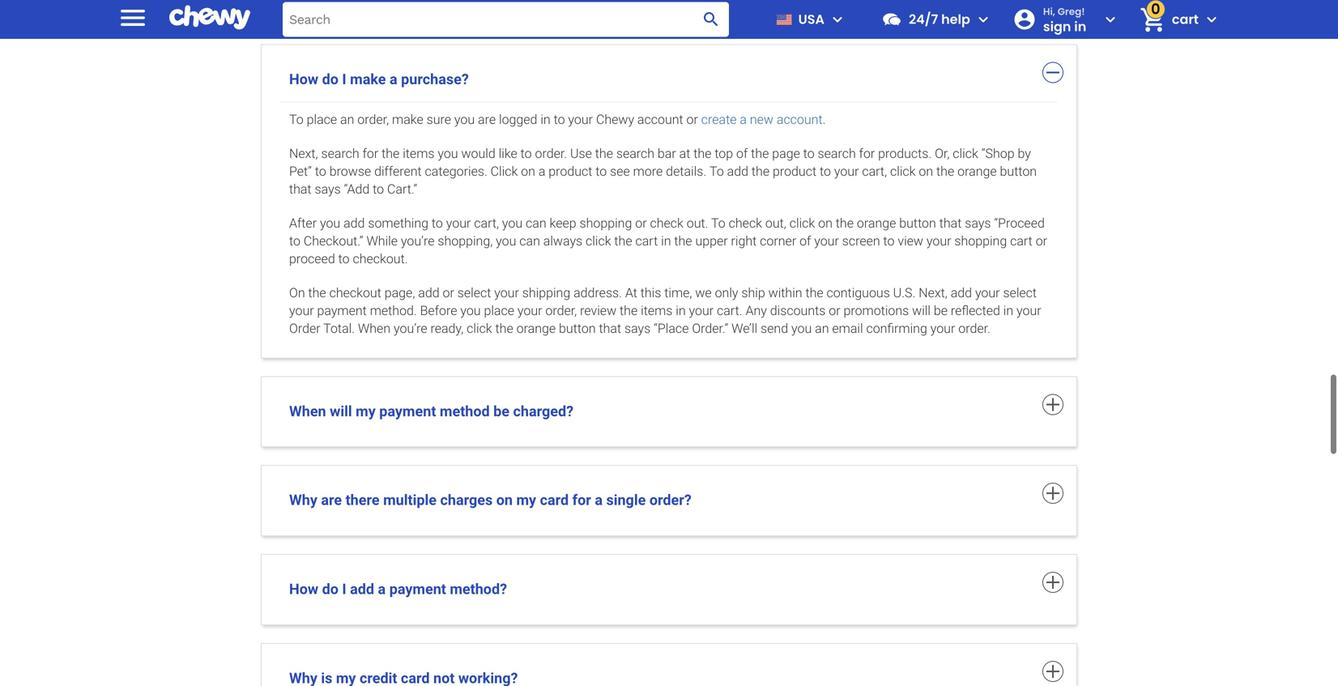 Task type: describe. For each thing, give the bounding box(es) containing it.
in down 'time'
[[676, 303, 686, 318]]

keep
[[550, 215, 576, 231]]

your up order
[[289, 303, 314, 318]]

purchase?
[[401, 71, 469, 88]]

or inside view your shopping cart or proceed to checkout
[[1036, 233, 1047, 248]]

hi, greg! sign in
[[1043, 5, 1086, 35]]

r
[[580, 303, 584, 318]]

sure
[[427, 112, 451, 127]]

you inside dd your select your payment method. before you place your order,
[[460, 303, 481, 318]]

use
[[570, 146, 592, 161]]

24/7 help link
[[875, 0, 970, 39]]

items image
[[1138, 5, 1167, 34]]

1 horizontal spatial order.
[[958, 321, 990, 336]]

before
[[420, 303, 457, 318]]

0 vertical spatial an
[[340, 112, 354, 127]]

2 horizontal spatial for
[[859, 146, 875, 161]]

product inside product to your cart, click on the orange button that
[[773, 163, 817, 179]]

1 horizontal spatial make
[[392, 112, 423, 127]]

ship
[[741, 285, 765, 300]]

order,
[[545, 303, 577, 318]]

method
[[440, 403, 490, 420]]

you right shopping,
[[496, 233, 516, 248]]

on right charges
[[496, 492, 513, 509]]

your up shopping,
[[446, 215, 471, 231]]

your left "screen"
[[814, 233, 839, 248]]

card
[[540, 492, 569, 509]]

new
[[750, 112, 774, 127]]

shopping,
[[438, 233, 493, 248]]

discounts
[[770, 303, 826, 318]]

1 vertical spatial my
[[516, 492, 536, 509]]

eview
[[584, 303, 617, 318]]

0 vertical spatial place
[[307, 112, 337, 127]]

1 product from the left
[[549, 163, 592, 179]]

in inside the reflected in your order total.
[[1003, 303, 1013, 318]]

sign
[[1043, 17, 1071, 35]]

chewy home image
[[169, 0, 250, 35]]

to right the 'like'
[[521, 146, 532, 161]]

. any discounts or promotions will be
[[739, 303, 948, 318]]

1 vertical spatial button
[[899, 215, 936, 231]]

0 vertical spatial make
[[350, 71, 386, 88]]

pet"
[[289, 163, 312, 179]]

why are there multiple charges on my card for a single order?
[[289, 492, 692, 509]]

cart inside view your shopping cart or proceed to checkout
[[1010, 233, 1033, 248]]

your inside the reflected in your order total.
[[1017, 303, 1041, 318]]

when for when you're ready, click the orange button that says
[[358, 321, 391, 336]]

click "shop by pet" to browse
[[289, 146, 1031, 179]]

why
[[289, 492, 317, 509]]

while
[[366, 233, 398, 248]]

products.
[[878, 146, 932, 161]]

order
[[289, 321, 320, 336]]

how do i add a payment method?
[[289, 581, 511, 598]]

u.s.
[[893, 285, 916, 300]]

after
[[289, 215, 317, 231]]

0 horizontal spatial for
[[363, 146, 378, 161]]

click on the orange button that says
[[790, 215, 991, 231]]

click right the ready,
[[467, 321, 492, 336]]

email
[[832, 321, 863, 336]]

create
[[701, 112, 737, 127]]

like
[[499, 146, 517, 161]]

click for click on the orange button that says
[[790, 215, 815, 231]]

when will my payment method be charged?
[[289, 403, 574, 420]]

. for .
[[405, 251, 408, 266]]

be inside how do i make a purchase? element
[[934, 303, 948, 318]]

any
[[746, 303, 767, 318]]

to place an order , make sure you are logged in to your chewy account
[[289, 112, 683, 127]]

you down discounts in the right top of the page
[[791, 321, 812, 336]]

you up you can always
[[502, 215, 523, 231]]

by
[[1018, 146, 1031, 161]]

Product search field
[[283, 2, 729, 37]]

see
[[610, 163, 630, 179]]

method.
[[370, 303, 417, 318]]

the down new
[[752, 163, 770, 179]]

0 horizontal spatial ,
[[386, 112, 389, 127]]

"proceed to
[[289, 215, 1045, 248]]

or up view your shopping cart or proceed to checkout
[[635, 215, 647, 231]]

"place
[[654, 321, 689, 336]]

your inside view your shopping cart or proceed to checkout
[[927, 233, 951, 248]]

0 horizontal spatial my
[[356, 403, 376, 420]]

1 vertical spatial of
[[800, 233, 811, 248]]

3 search from the left
[[818, 146, 856, 161]]

checkout inside view your shopping cart or proceed to checkout
[[353, 251, 405, 266]]

you can always
[[496, 233, 582, 248]]

out.
[[687, 215, 708, 231]]

order."
[[692, 321, 728, 336]]

how for how do i make a purchase?
[[289, 71, 318, 88]]

hi,
[[1043, 5, 1055, 18]]

order
[[357, 112, 386, 127]]

to inside click "shop by pet" to browse
[[315, 163, 326, 179]]

2 check from the left
[[729, 215, 762, 231]]

usa
[[798, 10, 825, 28]]

0 vertical spatial you're
[[401, 233, 435, 248]]

address.
[[574, 285, 622, 300]]

will inside how do i make a purchase? element
[[912, 303, 931, 318]]

to inside view your shopping cart or proceed to checkout
[[338, 251, 350, 266]]

you up the categories.
[[438, 146, 458, 161]]

checkout ." while you're shopping,
[[304, 233, 493, 248]]

i for add
[[342, 581, 346, 598]]

click for click "shop by pet" to browse
[[953, 146, 978, 161]]

place inside dd your select your payment method. before you place your order,
[[484, 303, 514, 318]]

there
[[346, 492, 380, 509]]

2 vertical spatial says
[[624, 321, 651, 336]]

24/7 help
[[909, 10, 970, 28]]

the up "screen"
[[836, 215, 854, 231]]

view your shopping cart or proceed to checkout
[[289, 233, 1047, 266]]

1 check from the left
[[650, 215, 683, 231]]

orange inside product to your cart, click on the orange button that
[[958, 163, 997, 179]]

on right out,
[[818, 215, 833, 231]]

your up when you're ready, click the orange button that says
[[494, 285, 519, 300]]

you up the checkout
[[320, 215, 340, 231]]

1 horizontal spatial that
[[599, 321, 621, 336]]

cart."
[[387, 181, 417, 197]]

0 horizontal spatial button
[[559, 321, 596, 336]]

click the cart in the upper right corner of your screen to
[[586, 233, 895, 248]]

more
[[633, 163, 663, 179]]

1 vertical spatial be
[[493, 403, 509, 420]]

click on a product to see more details.
[[491, 163, 706, 179]]

2 vertical spatial orange
[[516, 321, 556, 336]]

when you're ready, click the orange button that says
[[358, 321, 651, 336]]

or up email
[[829, 303, 840, 318]]

account menu image
[[1101, 10, 1120, 29]]

or,
[[935, 146, 950, 161]]

time
[[664, 285, 690, 300]]

something to your cart, you can
[[368, 215, 546, 231]]

different
[[374, 163, 422, 179]]

1 vertical spatial you're
[[394, 321, 427, 336]]

your up use
[[568, 112, 593, 127]]

cart, for you
[[474, 215, 499, 231]]

chewy
[[596, 112, 634, 127]]

Search text field
[[283, 2, 729, 37]]

on right click
[[521, 163, 535, 179]]

0 horizontal spatial menu image
[[117, 1, 149, 34]]

corner
[[760, 233, 796, 248]]

says "add to cart."
[[315, 181, 417, 197]]

your down we
[[689, 303, 714, 318]]

1 vertical spatial ,
[[690, 285, 692, 300]]

upper
[[695, 233, 728, 248]]

different categories.
[[374, 163, 487, 179]]

1 vertical spatial are
[[321, 492, 342, 509]]

cart menu image
[[1202, 10, 1221, 29]]

cart down only
[[717, 303, 739, 318]]

reflected in your order total.
[[289, 303, 1041, 336]]

"add
[[344, 181, 370, 197]]

to inside product to your cart, click on the orange button that
[[820, 163, 831, 179]]

your down shipping
[[517, 303, 542, 318]]

to inside "proceed to
[[289, 233, 300, 248]]

1 vertical spatial an
[[815, 321, 829, 336]]

0 vertical spatial .
[[823, 112, 826, 127]]

how for how do i add a payment method?
[[289, 581, 318, 598]]

we'll
[[732, 321, 757, 336]]



Task type: vqa. For each thing, say whether or not it's contained in the screenshot.
pet to the middle
no



Task type: locate. For each thing, give the bounding box(es) containing it.
1 horizontal spatial when
[[358, 321, 391, 336]]

categories.
[[425, 163, 487, 179]]

be right method
[[493, 403, 509, 420]]

0 horizontal spatial select
[[457, 285, 491, 300]]

"place order."
[[654, 321, 728, 336]]

make
[[350, 71, 386, 88], [392, 112, 423, 127]]

1 vertical spatial checkout
[[329, 285, 381, 300]]

button down by
[[1000, 163, 1037, 179]]

r eview the items in your cart
[[580, 303, 739, 318]]

send
[[761, 321, 788, 336]]

2 vertical spatial button
[[559, 321, 596, 336]]

an left the order on the left top of the page
[[340, 112, 354, 127]]

0 vertical spatial next,
[[289, 146, 318, 161]]

check up view your shopping cart or proceed to checkout
[[650, 215, 683, 231]]

payment left "method?"
[[389, 581, 446, 598]]

1 horizontal spatial next,
[[919, 285, 948, 300]]

of right corner
[[800, 233, 811, 248]]

checkout
[[353, 251, 405, 266], [329, 285, 381, 300]]

i for make
[[342, 71, 346, 88]]

page
[[772, 146, 800, 161]]

or
[[687, 112, 698, 127], [635, 215, 647, 231], [1036, 233, 1047, 248], [443, 285, 454, 300], [829, 303, 840, 318]]

your right view at the top right
[[927, 233, 951, 248]]

1 horizontal spatial are
[[478, 112, 496, 127]]

2 horizontal spatial button
[[1000, 163, 1037, 179]]

1 vertical spatial can
[[519, 233, 540, 248]]

at
[[625, 285, 637, 300]]

make up the order on the left top of the page
[[350, 71, 386, 88]]

would
[[461, 146, 496, 161]]

1 horizontal spatial product
[[773, 163, 817, 179]]

contiguous u.s. next,
[[827, 285, 948, 300]]

we'll send you an email confirming your order.
[[732, 321, 990, 336]]

1 horizontal spatial be
[[934, 303, 948, 318]]

0 vertical spatial that
[[289, 181, 312, 197]]

single
[[606, 492, 646, 509]]

1 vertical spatial when
[[289, 403, 326, 420]]

you down on the checkout page, add or select your shipping address. at this time
[[460, 303, 481, 318]]

only
[[715, 285, 738, 300]]

2 i from the top
[[342, 581, 346, 598]]

out,
[[765, 215, 786, 231]]

screen
[[842, 233, 880, 248]]

menu image inside usa dropdown button
[[828, 10, 847, 29]]

search
[[321, 146, 359, 161], [616, 146, 655, 161], [818, 146, 856, 161]]

."
[[357, 233, 363, 248]]

says down r eview the items in your cart
[[624, 321, 651, 336]]

search right page
[[818, 146, 856, 161]]

in left the upper
[[661, 233, 671, 248]]

your down reflected
[[930, 321, 955, 336]]

items up 'different categories.'
[[403, 146, 435, 161]]

0 vertical spatial says
[[315, 181, 341, 197]]

to left see
[[596, 163, 607, 179]]

shopping right keep
[[580, 215, 632, 231]]

select up the ready,
[[457, 285, 491, 300]]

something
[[368, 215, 428, 231]]

1 vertical spatial payment
[[379, 403, 436, 420]]

1 horizontal spatial check
[[729, 215, 762, 231]]

be
[[934, 303, 948, 318], [493, 403, 509, 420]]

says
[[315, 181, 341, 197], [965, 215, 991, 231], [624, 321, 651, 336]]

0 horizontal spatial an
[[340, 112, 354, 127]]

keep shopping or
[[550, 215, 647, 231]]

the down at
[[620, 303, 638, 318]]

2 vertical spatial payment
[[389, 581, 446, 598]]

when inside how do i make a purchase? element
[[358, 321, 391, 336]]

check out. to check out,
[[650, 215, 786, 231]]

0 horizontal spatial cart,
[[474, 215, 499, 231]]

to up shopping,
[[432, 215, 443, 231]]

shopping down "proceed
[[954, 233, 1007, 248]]

that left "proceed
[[939, 215, 962, 231]]

0 horizontal spatial orange
[[516, 321, 556, 336]]

1 horizontal spatial says
[[624, 321, 651, 336]]

2 select from the left
[[1003, 285, 1037, 300]]

0 horizontal spatial will
[[330, 403, 352, 420]]

that inside product to your cart, click on the orange button that
[[289, 181, 312, 197]]

2 horizontal spatial orange
[[958, 163, 997, 179]]

do for make
[[322, 71, 339, 88]]

next, right u.s.
[[919, 285, 948, 300]]

0 vertical spatial orange
[[958, 163, 997, 179]]

to
[[554, 112, 565, 127], [521, 146, 532, 161], [803, 146, 815, 161], [315, 163, 326, 179], [596, 163, 607, 179], [820, 163, 831, 179], [373, 181, 384, 197], [432, 215, 443, 231], [289, 233, 300, 248], [883, 233, 895, 248], [338, 251, 350, 266]]

2 vertical spatial that
[[599, 321, 621, 336]]

click
[[491, 163, 518, 179]]

check up the right at the top
[[729, 215, 762, 231]]

2 how from the top
[[289, 581, 318, 598]]

2 vertical spatial .
[[739, 303, 742, 318]]

to down after
[[289, 233, 300, 248]]

cart down "keep shopping or"
[[635, 233, 658, 248]]

dd
[[958, 285, 972, 300]]

my
[[356, 403, 376, 420], [516, 492, 536, 509]]

1 horizontal spatial for
[[572, 492, 591, 509]]

click for click the cart in the upper right corner of your screen to
[[586, 233, 611, 248]]

1 vertical spatial orange
[[857, 215, 896, 231]]

can up you can always
[[526, 215, 546, 231]]

click inside product to your cart, click on the orange button that
[[890, 163, 916, 179]]

1 horizontal spatial search
[[616, 146, 655, 161]]

1 horizontal spatial ,
[[690, 285, 692, 300]]

0 vertical spatial when
[[358, 321, 391, 336]]

0 vertical spatial checkout
[[353, 251, 405, 266]]

for left products.
[[859, 146, 875, 161]]

2 horizontal spatial says
[[965, 215, 991, 231]]

dd your select your payment method. before you place your order,
[[289, 285, 1037, 318]]

on
[[521, 163, 535, 179], [919, 163, 933, 179], [818, 215, 833, 231], [496, 492, 513, 509]]

checkout up total.
[[329, 285, 381, 300]]

0 horizontal spatial be
[[493, 403, 509, 420]]

do
[[322, 71, 339, 88], [322, 581, 339, 598]]

chewy support image
[[881, 9, 902, 30]]

confirming
[[866, 321, 927, 336]]

help
[[941, 10, 970, 28]]

1 vertical spatial place
[[484, 303, 514, 318]]

product down page
[[773, 163, 817, 179]]

1 horizontal spatial orange
[[857, 215, 896, 231]]

orange up "screen"
[[857, 215, 896, 231]]

to down click on the orange button that says
[[883, 233, 895, 248]]

0 horizontal spatial that
[[289, 181, 312, 197]]

shipping
[[522, 285, 570, 300]]

in right logged
[[541, 112, 551, 127]]

view
[[898, 233, 923, 248]]

you're
[[401, 233, 435, 248], [394, 321, 427, 336]]

1 horizontal spatial items
[[641, 303, 673, 318]]

can left 'always'
[[519, 233, 540, 248]]

the right at
[[694, 146, 712, 161]]

1 vertical spatial .
[[405, 251, 408, 266]]

the up discounts in the right top of the page
[[806, 285, 823, 300]]

your up reflected
[[975, 285, 1000, 300]]

1 account from the left
[[637, 112, 683, 127]]

1 vertical spatial next,
[[919, 285, 948, 300]]

your right reflected
[[1017, 303, 1041, 318]]

the up click on a product to see more details.
[[595, 146, 613, 161]]

click inside click "shop by pet" to browse
[[953, 146, 978, 161]]

to for to place an order , make sure you are logged in to your chewy account
[[289, 112, 304, 127]]

on inside product to your cart, click on the orange button that
[[919, 163, 933, 179]]

menu image right usa
[[828, 10, 847, 29]]

product to your cart, click on the orange button that
[[289, 163, 1037, 197]]

2 account from the left
[[777, 112, 823, 127]]

next, up the pet"
[[289, 146, 318, 161]]

the down "keep shopping or"
[[614, 233, 632, 248]]

0 vertical spatial items
[[403, 146, 435, 161]]

total.
[[323, 321, 355, 336]]

submit search image
[[701, 10, 721, 29]]

the down "out."
[[674, 233, 692, 248]]

the
[[382, 146, 400, 161], [595, 146, 613, 161], [694, 146, 712, 161], [751, 146, 769, 161], [752, 163, 770, 179], [936, 163, 954, 179], [836, 215, 854, 231], [614, 233, 632, 248], [674, 233, 692, 248], [308, 285, 326, 300], [806, 285, 823, 300], [620, 303, 638, 318], [495, 321, 513, 336]]

payment left method
[[379, 403, 436, 420]]

0 horizontal spatial search
[[321, 146, 359, 161]]

the down on the checkout page, add or select your shipping address. at this time
[[495, 321, 513, 336]]

cart left the cart menu image
[[1172, 10, 1199, 28]]

1 vertical spatial will
[[330, 403, 352, 420]]

the inside product to your cart, click on the orange button that
[[936, 163, 954, 179]]

to down the checkout
[[338, 251, 350, 266]]

0 vertical spatial my
[[356, 403, 376, 420]]

0 vertical spatial will
[[912, 303, 931, 318]]

your
[[568, 112, 593, 127], [834, 163, 859, 179], [446, 215, 471, 231], [814, 233, 839, 248], [927, 233, 951, 248], [494, 285, 519, 300], [975, 285, 1000, 300], [289, 303, 314, 318], [517, 303, 542, 318], [689, 303, 714, 318], [1017, 303, 1041, 318], [930, 321, 955, 336]]

0 horizontal spatial shopping
[[580, 215, 632, 231]]

button up view at the top right
[[899, 215, 936, 231]]

1 horizontal spatial my
[[516, 492, 536, 509]]

within
[[768, 285, 802, 300]]

make left sure
[[392, 112, 423, 127]]

in
[[1074, 17, 1086, 35]]

0 vertical spatial cart,
[[862, 163, 887, 179]]

to right the pet"
[[315, 163, 326, 179]]

button
[[1000, 163, 1037, 179], [899, 215, 936, 231], [559, 321, 596, 336]]

cart, inside product to your cart, click on the orange button that
[[862, 163, 887, 179]]

2 do from the top
[[322, 581, 339, 598]]

check
[[650, 215, 683, 231], [729, 215, 762, 231]]

2 horizontal spatial .
[[823, 112, 826, 127]]

your inside product to your cart, click on the orange button that
[[834, 163, 859, 179]]

24/7
[[909, 10, 938, 28]]

are inside how do i make a purchase? element
[[478, 112, 496, 127]]

order. left use
[[535, 146, 567, 161]]

select right 'dd'
[[1003, 285, 1037, 300]]

2 search from the left
[[616, 146, 655, 161]]

cart, up shopping,
[[474, 215, 499, 231]]

1 horizontal spatial shopping
[[954, 233, 1007, 248]]

checkout down while
[[353, 251, 405, 266]]

on the checkout page, add or select your shipping address. at this time
[[289, 285, 690, 300]]

0 horizontal spatial of
[[736, 146, 748, 161]]

reflected
[[951, 303, 1000, 318]]

1 horizontal spatial .
[[739, 303, 742, 318]]

greg!
[[1058, 5, 1085, 18]]

or down "proceed
[[1036, 233, 1047, 248]]

0 horizontal spatial make
[[350, 71, 386, 88]]

when for when will my payment method be charged?
[[289, 403, 326, 420]]

1 select from the left
[[457, 285, 491, 300]]

1 search from the left
[[321, 146, 359, 161]]

click down "keep shopping or"
[[586, 233, 611, 248]]

cart, for click
[[862, 163, 887, 179]]

0 vertical spatial do
[[322, 71, 339, 88]]

for up the 'browse' at the left top of the page
[[363, 146, 378, 161]]

add
[[727, 163, 748, 179], [344, 215, 365, 231], [418, 285, 440, 300], [350, 581, 374, 598]]

the left page
[[751, 146, 769, 161]]

cart
[[1172, 10, 1199, 28], [635, 233, 658, 248], [1010, 233, 1033, 248], [717, 303, 739, 318]]

to right logged
[[554, 112, 565, 127]]

1 horizontal spatial of
[[800, 233, 811, 248]]

1 vertical spatial order.
[[958, 321, 990, 336]]

. for . any discounts or promotions will be
[[739, 303, 742, 318]]

right
[[731, 233, 757, 248]]

how do i make a purchase?
[[289, 71, 469, 88]]

2 vertical spatial to
[[711, 215, 726, 231]]

on
[[289, 285, 305, 300]]

the right on
[[308, 285, 326, 300]]

button inside product to your cart, click on the orange button that
[[1000, 163, 1037, 179]]

be left reflected
[[934, 303, 948, 318]]

payment inside dd your select your payment method. before you place your order,
[[317, 303, 367, 318]]

bar
[[658, 146, 676, 161]]

an left email
[[815, 321, 829, 336]]

how do i make a purchase? element
[[281, 101, 1057, 345]]

to down top
[[710, 163, 724, 179]]

can
[[526, 215, 546, 231], [519, 233, 540, 248]]

1 how from the top
[[289, 71, 318, 88]]

0 horizontal spatial product
[[549, 163, 592, 179]]

usa button
[[769, 0, 847, 39]]

1 vertical spatial that
[[939, 215, 962, 231]]

charged?
[[513, 403, 574, 420]]

the up different
[[382, 146, 400, 161]]

1 do from the top
[[322, 71, 339, 88]]

says left "proceed
[[965, 215, 991, 231]]

cart, down products.
[[862, 163, 887, 179]]

0 vertical spatial order.
[[535, 146, 567, 161]]

0 horizontal spatial place
[[307, 112, 337, 127]]

to right "add
[[373, 181, 384, 197]]

do for add
[[322, 581, 339, 598]]

click down products.
[[890, 163, 916, 179]]

search up more
[[616, 146, 655, 161]]

product down use
[[549, 163, 592, 179]]

0 vertical spatial payment
[[317, 303, 367, 318]]

1 horizontal spatial cart,
[[862, 163, 887, 179]]

1 vertical spatial how
[[289, 581, 318, 598]]

logged
[[499, 112, 537, 127]]

1 vertical spatial items
[[641, 303, 673, 318]]

of up the to add the
[[736, 146, 748, 161]]

, left we
[[690, 285, 692, 300]]

1 vertical spatial cart,
[[474, 215, 499, 231]]

orange down "shop
[[958, 163, 997, 179]]

0 horizontal spatial order.
[[535, 146, 567, 161]]

1 vertical spatial says
[[965, 215, 991, 231]]

0 vertical spatial can
[[526, 215, 546, 231]]

to right page
[[803, 146, 815, 161]]

button down r
[[559, 321, 596, 336]]

orange
[[958, 163, 997, 179], [857, 215, 896, 231], [516, 321, 556, 336]]

you're down the method.
[[394, 321, 427, 336]]

click right out,
[[790, 215, 815, 231]]

0 vertical spatial ,
[[386, 112, 389, 127]]

1 horizontal spatial account
[[777, 112, 823, 127]]

top
[[715, 146, 733, 161]]

you right sure
[[454, 112, 475, 127]]

order?
[[649, 492, 692, 509]]

2 product from the left
[[773, 163, 817, 179]]

1 vertical spatial to
[[710, 163, 724, 179]]

1 horizontal spatial select
[[1003, 285, 1037, 300]]

0 horizontal spatial .
[[405, 251, 408, 266]]

or left create
[[687, 112, 698, 127]]

payment up total.
[[317, 303, 367, 318]]

account up page
[[777, 112, 823, 127]]

1 horizontal spatial an
[[815, 321, 829, 336]]

multiple
[[383, 492, 437, 509]]

0 vertical spatial i
[[342, 71, 346, 88]]

shopping inside view your shopping cart or proceed to checkout
[[954, 233, 1007, 248]]

to add the
[[710, 163, 770, 179]]

0 vertical spatial shopping
[[580, 215, 632, 231]]

at
[[679, 146, 690, 161]]

0 vertical spatial to
[[289, 112, 304, 127]]

create a new account .
[[701, 112, 826, 127]]

details.
[[666, 163, 706, 179]]

0 horizontal spatial next,
[[289, 146, 318, 161]]

0 vertical spatial be
[[934, 303, 948, 318]]

search up the 'browse' at the left top of the page
[[321, 146, 359, 161]]

next, search for the items you would like to order. use the search bar at the top of the page to search for products. or,
[[289, 146, 950, 161]]

to for to add the
[[710, 163, 724, 179]]

0 vertical spatial of
[[736, 146, 748, 161]]

page,
[[385, 285, 415, 300]]

menu image
[[117, 1, 149, 34], [828, 10, 847, 29]]

your up click on the orange button that says
[[834, 163, 859, 179]]

you
[[454, 112, 475, 127], [438, 146, 458, 161], [320, 215, 340, 231], [502, 215, 523, 231], [496, 233, 516, 248], [460, 303, 481, 318], [791, 321, 812, 336]]

0 horizontal spatial check
[[650, 215, 683, 231]]

account
[[637, 112, 683, 127], [777, 112, 823, 127]]

select inside dd your select your payment method. before you place your order,
[[1003, 285, 1037, 300]]

, we only ship within the
[[690, 285, 823, 300]]

or up before at the top of page
[[443, 285, 454, 300]]

checkout
[[304, 233, 357, 248]]

order. down reflected
[[958, 321, 990, 336]]

"proceed
[[994, 215, 1045, 231]]

ready,
[[430, 321, 464, 336]]

1 i from the top
[[342, 71, 346, 88]]

shopping
[[580, 215, 632, 231], [954, 233, 1007, 248]]

place left the order on the left top of the page
[[307, 112, 337, 127]]

1 horizontal spatial button
[[899, 215, 936, 231]]

i
[[342, 71, 346, 88], [342, 581, 346, 598]]

to up the pet"
[[289, 112, 304, 127]]

cart down "proceed
[[1010, 233, 1033, 248]]

help menu image
[[973, 10, 993, 29]]

0 horizontal spatial says
[[315, 181, 341, 197]]

items
[[403, 146, 435, 161], [641, 303, 673, 318]]

0 vertical spatial how
[[289, 71, 318, 88]]



